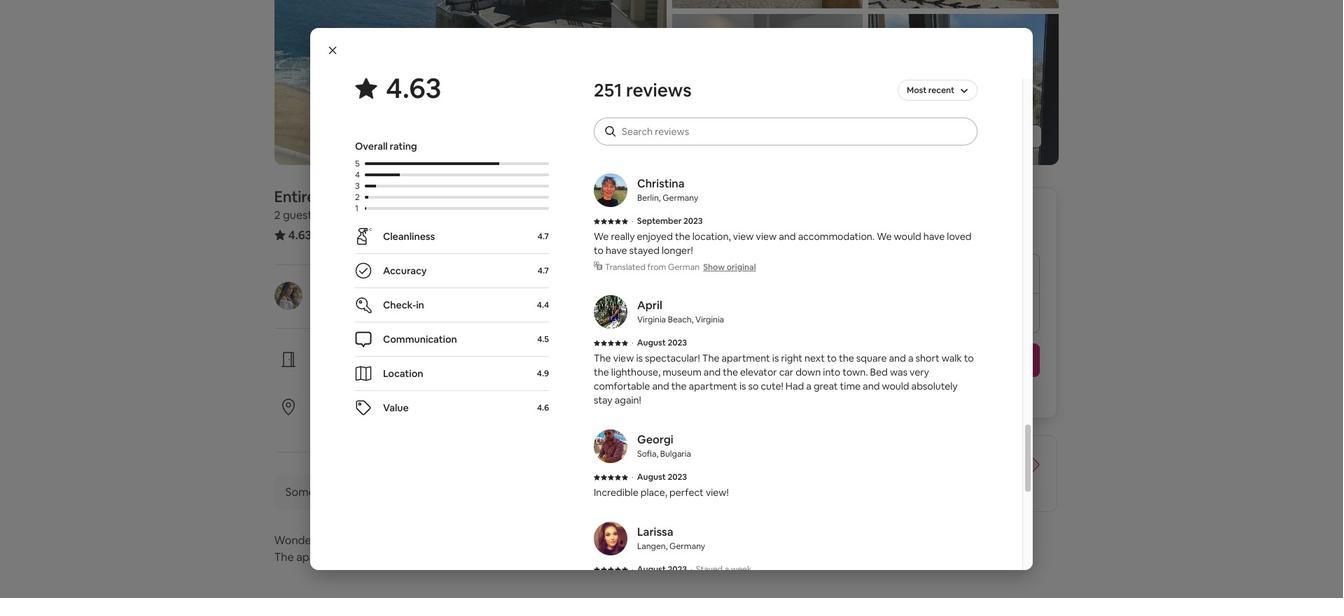 Task type: describe. For each thing, give the bounding box(es) containing it.
4.7 for cleanliness
[[538, 231, 549, 242]]

total
[[815, 225, 837, 237]]

comfortable
[[594, 380, 650, 393]]

images
[[594, 67, 626, 79]]

2 we from the left
[[877, 230, 892, 243]]

lighthouse,
[[611, 366, 661, 379]]

door,
[[839, 109, 862, 121]]

is left right at the right
[[772, 352, 779, 365]]

enjoys
[[354, 550, 387, 565]]

translated for super
[[605, 140, 646, 151]]

september
[[637, 216, 682, 227]]

facing
[[367, 534, 399, 548]]

show all photos button
[[930, 125, 1042, 148]]

only
[[643, 95, 662, 107]]

only
[[600, 109, 620, 121]]

in up yourself
[[377, 351, 387, 366]]

of inside wonderful ocean-facing frontline apartment. the apartment enjoys a unique view of the sea and nazareth.
[[462, 550, 473, 565]]

reserve
[[906, 353, 949, 368]]

0 horizontal spatial 4.63
[[288, 228, 312, 243]]

christina berlin, germany
[[637, 176, 698, 204]]

august for april
[[637, 338, 666, 349]]

1 horizontal spatial (
[[970, 81, 974, 93]]

sofia,
[[637, 449, 659, 460]]

we really enjoyed the location, view view and accommodation. we would have loved to have stayed longer!
[[594, 230, 972, 257]]

recent inside popup button
[[929, 85, 955, 96]]

noisy
[[621, 81, 645, 93]]

georgi
[[637, 433, 674, 448]]

4.63 dialog
[[310, 0, 1033, 599]]

1 vertical spatial location
[[456, 417, 493, 429]]

unique
[[398, 550, 433, 565]]

restaurant
[[819, 81, 866, 93]]

expectations
[[706, 67, 765, 79]]

april virginia beach, virginia
[[637, 298, 724, 326]]

self check-in check yourself in with the lockbox.
[[319, 351, 475, 382]]

georgi sofia, bulgaria
[[637, 433, 691, 460]]

incredible place, perfect view!
[[594, 487, 729, 499]]

251 inside 4.63 dialog
[[594, 78, 622, 102]]

view inside wonderful ocean-facing frontline apartment. the apartment enjoys a unique view of the sea and nazareth.
[[436, 550, 459, 565]]

most recent button
[[898, 78, 978, 102]]

is up lighthouse,
[[636, 352, 643, 365]]

sea
[[495, 550, 512, 565]]

2023 for christina
[[683, 216, 703, 227]]

possible
[[664, 95, 701, 107]]

4.5
[[537, 334, 549, 345]]

into
[[823, 366, 841, 379]]

don't
[[629, 67, 652, 79]]

bulgaria
[[660, 449, 691, 460]]

from inside images don't quite meet expectations - very noisy and unfortunately grill smells from the restaurant next to the apartment ( ventilation only possible at night) - only sitting area in kitchen is very dark ( blinds on the door, better would be frosted glass)
[[778, 81, 800, 93]]

museum
[[663, 366, 702, 379]]

and down bed
[[863, 380, 880, 393]]

in inside images don't quite meet expectations - very noisy and unfortunately grill smells from the restaurant next to the apartment ( ventilation only possible at night) - only sitting area in kitchen is very dark ( blinds on the door, better would be frosted glass)
[[675, 109, 683, 121]]

some info has been automatically translated.
[[285, 485, 515, 500]]

photos
[[998, 130, 1031, 143]]

would inside images don't quite meet expectations - very noisy and unfortunately grill smells from the restaurant next to the apartment ( ventilation only possible at night) - only sitting area in kitchen is very dark ( blinds on the door, better would be frosted glass)
[[895, 109, 922, 121]]

bed
[[395, 208, 415, 223]]

is left the so
[[740, 380, 746, 393]]

on
[[808, 109, 819, 121]]

1 we from the left
[[594, 230, 609, 243]]

and inside we really enjoyed the location, view view and accommodation. we would have loved to have stayed longer!
[[779, 230, 796, 243]]

from for enjoyed
[[648, 262, 666, 273]]

would inside we really enjoyed the location, view view and accommodation. we would have loved to have stayed longer!
[[894, 230, 921, 243]]

3
[[355, 181, 360, 192]]

longer!
[[662, 244, 693, 257]]

recent inside great location 95% of recent guests gave the location a 5-star rating.
[[351, 417, 380, 429]]

be inside images don't quite meet expectations - very noisy and unfortunately grill smells from the restaurant next to the apartment ( ventilation only possible at night) - only sitting area in kitchen is very dark ( blinds on the door, better would be frosted glass)
[[924, 109, 936, 121]]

translated.
[[460, 485, 515, 500]]

2023 for april
[[668, 338, 687, 349]]

has
[[339, 485, 357, 500]]

great location 95% of recent guests gave the location a 5-star rating.
[[319, 399, 560, 429]]

3 august from the top
[[637, 564, 666, 576]]

so
[[748, 380, 759, 393]]

walk
[[942, 352, 962, 365]]

in up bed
[[394, 187, 407, 207]]

wonderful ocean-facing frontline apartment. the apartment enjoys a unique view of the sea and nazareth.
[[274, 534, 586, 565]]

lovely studio/apartment in sítio da nazaré 2 image 4 image
[[868, 0, 1059, 8]]

yet
[[970, 389, 985, 401]]

quite
[[654, 67, 678, 79]]

2 for 2 guests
[[274, 208, 281, 223]]

info
[[317, 485, 337, 500]]

show original button for enjoyed
[[703, 262, 756, 273]]

lovely studio/apartment in sítio da nazaré 2 image 2 image
[[672, 0, 863, 8]]

stay
[[594, 394, 613, 407]]

to inside images don't quite meet expectations - very noisy and unfortunately grill smells from the restaurant next to the apartment ( ventilation only possible at night) - only sitting area in kitchen is very dark ( blinds on the door, better would be frosted glass)
[[891, 81, 900, 93]]

check-
[[383, 299, 416, 312]]

· august 2023 for georgi
[[632, 472, 687, 483]]

unfortunately
[[666, 81, 727, 93]]

and right 'museum' at bottom
[[704, 366, 721, 379]]

larissa langen, germany
[[637, 525, 705, 553]]

hosted
[[319, 282, 358, 296]]

1 virginia from the left
[[637, 314, 666, 326]]

self
[[319, 351, 339, 366]]

some
[[285, 485, 315, 500]]

1 left bed
[[388, 208, 392, 223]]

1 vertical spatial 251
[[320, 228, 338, 242]]

0 vertical spatial location
[[352, 399, 395, 413]]

april image
[[594, 296, 628, 329]]

95%
[[319, 417, 337, 429]]

bath
[[430, 208, 454, 223]]

2 - from the top
[[594, 81, 598, 93]]

won't
[[889, 389, 914, 401]]

the inside wonderful ocean-facing frontline apartment. the apartment enjoys a unique view of the sea and nazareth.
[[274, 550, 294, 565]]

germany for larissa
[[670, 541, 705, 553]]

to right walk on the right bottom of page
[[964, 352, 974, 365]]

nazaré,
[[410, 187, 463, 207]]

april image
[[594, 296, 628, 329]]

5-
[[502, 417, 511, 429]]

meet
[[680, 67, 704, 79]]

host profile picture image
[[274, 282, 302, 310]]

6
[[319, 299, 325, 312]]

guests inside great location 95% of recent guests gave the location a 5-star rating.
[[383, 417, 413, 429]]

a left week
[[725, 564, 729, 576]]

rental
[[319, 187, 360, 207]]

and down 'museum' at bottom
[[652, 380, 669, 393]]

reviews inside 4.63 dialog
[[626, 78, 692, 102]]

great
[[814, 380, 838, 393]]

4.4
[[537, 300, 549, 311]]

0 vertical spatial very
[[600, 81, 619, 93]]

really
[[611, 230, 635, 243]]

reserve button
[[815, 344, 1040, 377]]

larissa
[[637, 525, 674, 540]]

lockbox.
[[437, 369, 475, 382]]

stayed
[[696, 564, 723, 576]]

better
[[864, 109, 893, 121]]

unit
[[363, 187, 391, 207]]

total before taxes
[[815, 225, 896, 237]]

langen,
[[637, 541, 668, 553]]

1 inside 4.63 dialog
[[355, 203, 359, 214]]

· august 2023 for april
[[632, 338, 687, 349]]

the inside wonderful ocean-facing frontline apartment. the apartment enjoys a unique view of the sea and nazareth.
[[475, 550, 492, 565]]

accommodation.
[[798, 230, 875, 243]]

incredible
[[594, 487, 639, 499]]

right
[[781, 352, 803, 365]]

a inside great location 95% of recent guests gave the location a 5-star rating.
[[495, 417, 500, 429]]

area
[[653, 109, 673, 121]]

lovely studio/apartment in sítio da nazaré 2 image 3 image
[[672, 14, 863, 165]]



Task type: locate. For each thing, give the bounding box(es) containing it.
0 horizontal spatial (
[[774, 109, 777, 121]]

of right 95%
[[339, 417, 349, 429]]

would left the "loved"
[[894, 230, 921, 243]]

· august 2023 up incredible place, perfect view!
[[632, 472, 687, 483]]

1 vertical spatial show original button
[[703, 262, 756, 273]]

of inside great location 95% of recent guests gave the location a 5-star rating.
[[339, 417, 349, 429]]

georgi image
[[594, 430, 628, 464]]

and up was on the bottom of page
[[889, 352, 906, 365]]

from for communication
[[648, 140, 666, 151]]

2023 up location,
[[683, 216, 703, 227]]

virginia right the beach, on the bottom of the page
[[696, 314, 724, 326]]

the inside great location 95% of recent guests gave the location a 5-star rating.
[[439, 417, 454, 429]]

a inside wonderful ocean-facing frontline apartment. the apartment enjoys a unique view of the sea and nazareth.
[[390, 550, 396, 565]]

translated from german show original down longer!
[[605, 262, 756, 273]]

sitting
[[623, 109, 651, 121]]

4
[[355, 169, 360, 181]]

0 vertical spatial german
[[668, 140, 700, 151]]

apartment down wonderful
[[296, 550, 352, 565]]

1 horizontal spatial recent
[[929, 85, 955, 96]]

august down langen,
[[637, 564, 666, 576]]

1 vertical spatial · august 2023
[[632, 472, 687, 483]]

glass)
[[594, 123, 620, 135]]

1 vertical spatial be
[[917, 389, 928, 401]]

1 vertical spatial (
[[774, 109, 777, 121]]

( up the 'frosted'
[[970, 81, 974, 93]]

in down the possible
[[675, 109, 683, 121]]

0 horizontal spatial next
[[805, 352, 825, 365]]

entire rental unit in nazaré, portugal
[[274, 187, 527, 207]]

week
[[731, 564, 752, 576]]

great
[[319, 399, 349, 413]]

and right sea
[[515, 550, 534, 565]]

1 vertical spatial 4.63
[[288, 228, 312, 243]]

0 horizontal spatial guests
[[283, 208, 318, 223]]

show original button down location,
[[703, 262, 756, 273]]

reviews down bedroom
[[340, 228, 380, 242]]

251 down bedroom
[[320, 228, 338, 242]]

0 vertical spatial original
[[727, 140, 756, 151]]

check-
[[342, 351, 377, 366]]

we
[[594, 230, 609, 243], [877, 230, 892, 243]]

star
[[511, 417, 529, 429]]

cleanliness
[[383, 230, 435, 243]]

was
[[890, 366, 908, 379]]

with
[[398, 369, 418, 382]]

translated for really
[[605, 262, 646, 273]]

2 translated from german show original from the top
[[605, 262, 756, 273]]

0 vertical spatial reviews
[[626, 78, 692, 102]]

apartment inside wonderful ocean-facing frontline apartment. the apartment enjoys a unique view of the sea and nazareth.
[[296, 550, 352, 565]]

0 vertical spatial guests
[[283, 208, 318, 223]]

1 horizontal spatial of
[[462, 550, 473, 565]]

entire
[[274, 187, 316, 207]]

- left only
[[594, 109, 598, 121]]

translated from german show original for enjoyed
[[605, 262, 756, 273]]

1 horizontal spatial next
[[868, 81, 888, 93]]

0 vertical spatial 4.7
[[538, 231, 549, 242]]

1 horizontal spatial very
[[729, 109, 749, 121]]

you
[[870, 389, 887, 401]]

location
[[383, 368, 423, 380]]

georgi image
[[594, 430, 628, 464]]

0 vertical spatial from
[[778, 81, 800, 93]]

1 vertical spatial translated
[[605, 262, 646, 273]]

0 horizontal spatial location
[[352, 399, 395, 413]]

perfect
[[670, 487, 704, 499]]

1 vertical spatial original
[[727, 262, 756, 273]]

0 vertical spatial 4.63
[[386, 70, 441, 106]]

1 vertical spatial very
[[729, 109, 749, 121]]

0 vertical spatial germany
[[663, 193, 698, 204]]

to inside we really enjoyed the location, view view and accommodation. we would have loved to have stayed longer!
[[594, 244, 604, 257]]

2 german from the top
[[668, 262, 700, 273]]

august for georgi
[[637, 472, 666, 483]]

apartment up elevator
[[722, 352, 770, 365]]

2 horizontal spatial very
[[910, 366, 929, 379]]

location
[[352, 399, 395, 413], [456, 417, 493, 429]]

very down the short
[[910, 366, 929, 379]]

original down location,
[[727, 262, 756, 273]]

super
[[598, 25, 623, 37]]

august
[[637, 338, 666, 349], [637, 472, 666, 483], [637, 564, 666, 576]]

2 inside 4.63 dialog
[[355, 192, 360, 203]]

a down facing
[[390, 550, 396, 565]]

is inside images don't quite meet expectations - very noisy and unfortunately grill smells from the restaurant next to the apartment ( ventilation only possible at night) - only sitting area in kitchen is very dark ( blinds on the door, better would be frosted glass)
[[721, 109, 727, 121]]

1 vertical spatial august
[[637, 472, 666, 483]]

· september 2023
[[632, 216, 703, 227]]

2 vertical spatial very
[[910, 366, 929, 379]]

0 vertical spatial next
[[868, 81, 888, 93]]

smells
[[748, 81, 776, 93]]

2 vertical spatial -
[[594, 109, 598, 121]]

- down images
[[594, 81, 598, 93]]

original for enjoyed
[[727, 262, 756, 273]]

0 horizontal spatial very
[[600, 81, 619, 93]]

daniela
[[375, 282, 415, 296]]

2 vertical spatial would
[[882, 380, 909, 393]]

2 virginia from the left
[[696, 314, 724, 326]]

0 vertical spatial 251 reviews
[[594, 78, 692, 102]]

the view is spectacular!  the apartment is right next to the square and a short walk to the lighthouse, museum and the elevator car down into town.  bed was very comfortable and the apartment is so cute!  had a great time and would absolutely stay again!
[[594, 352, 974, 407]]

0 horizontal spatial recent
[[351, 417, 380, 429]]

next inside images don't quite meet expectations - very noisy and unfortunately grill smells from the restaurant next to the apartment ( ventilation only possible at night) - only sitting area in kitchen is very dark ( blinds on the door, better would be frosted glass)
[[868, 81, 888, 93]]

1 vertical spatial reviews
[[340, 228, 380, 242]]

portugal
[[466, 187, 527, 207]]

translated down stayed
[[605, 262, 646, 273]]

guests down value
[[383, 417, 413, 429]]

august up spectacular!
[[637, 338, 666, 349]]

251 reviews down bedroom
[[320, 228, 380, 242]]

show inside button
[[958, 130, 984, 143]]

0 horizontal spatial the
[[274, 550, 294, 565]]

be right won't
[[917, 389, 928, 401]]

a
[[908, 352, 914, 365], [806, 380, 812, 393], [495, 417, 500, 429], [390, 550, 396, 565], [725, 564, 729, 576]]

apartment inside images don't quite meet expectations - very noisy and unfortunately grill smells from the restaurant next to the apartment ( ventilation only possible at night) - only sitting area in kitchen is very dark ( blinds on the door, better would be frosted glass)
[[920, 81, 968, 93]]

hosted by daniela 6 years hosting
[[319, 282, 415, 312]]

4.7 for accuracy
[[538, 265, 549, 277]]

1 horizontal spatial the
[[594, 352, 611, 365]]

check
[[319, 369, 348, 382]]

1 horizontal spatial location
[[456, 417, 493, 429]]

1 vertical spatial from
[[648, 140, 666, 151]]

2 original from the top
[[727, 262, 756, 273]]

lovely studio/apartment in sítio da nazaré 2 image 1 image
[[274, 0, 666, 165]]

from right smells
[[778, 81, 800, 93]]

yourself
[[350, 369, 386, 382]]

you won't be charged yet
[[870, 389, 985, 401]]

very down images
[[600, 81, 619, 93]]

lovely studio/apartment in sítio da nazaré 2 image 5 image
[[868, 14, 1059, 165]]

location down yourself
[[352, 399, 395, 413]]

2 august from the top
[[637, 472, 666, 483]]

germany inside christina berlin, germany
[[663, 193, 698, 204]]

2 · august 2023 from the top
[[632, 472, 687, 483]]

1 vertical spatial would
[[894, 230, 921, 243]]

show original button down "kitchen"
[[703, 140, 756, 151]]

2 up bedroom
[[355, 192, 360, 203]]

german down "kitchen"
[[668, 140, 700, 151]]

translated down glass)
[[605, 140, 646, 151]]

1 left bath
[[423, 208, 428, 223]]

years
[[327, 299, 351, 312]]

translated
[[605, 140, 646, 151], [605, 262, 646, 273]]

1 show original button from the top
[[703, 140, 756, 151]]

to left most at top right
[[891, 81, 900, 93]]

german for communication
[[668, 140, 700, 151]]

apartment
[[920, 81, 968, 93], [722, 352, 770, 365], [689, 380, 737, 393], [296, 550, 352, 565]]

original for communication
[[727, 140, 756, 151]]

0 vertical spatial august
[[637, 338, 666, 349]]

251 up only
[[594, 78, 622, 102]]

christina image
[[594, 174, 628, 207], [594, 174, 628, 207]]

would inside 'the view is spectacular!  the apartment is right next to the square and a short walk to the lighthouse, museum and the elevator car down into town.  bed was very comfortable and the apartment is so cute!  had a great time and would absolutely stay again!'
[[882, 380, 909, 393]]

virginia
[[637, 314, 666, 326], [696, 314, 724, 326]]

a right had
[[806, 380, 812, 393]]

the up comfortable
[[594, 352, 611, 365]]

0 horizontal spatial 251 reviews
[[320, 228, 380, 242]]

251 reviews up the sitting
[[594, 78, 692, 102]]

1 august from the top
[[637, 338, 666, 349]]

to left stayed
[[594, 244, 604, 257]]

communication
[[625, 25, 696, 37]]

german for enjoyed
[[668, 262, 700, 273]]

1 horizontal spatial 251
[[594, 78, 622, 102]]

the down wonderful
[[274, 550, 294, 565]]

virginia down april
[[637, 314, 666, 326]]

accuracy
[[383, 265, 427, 277]]

2023 for georgi
[[668, 472, 687, 483]]

2 translated from the top
[[605, 262, 646, 273]]

0 horizontal spatial 251
[[320, 228, 338, 242]]

0 vertical spatial recent
[[929, 85, 955, 96]]

recent right most at top right
[[929, 85, 955, 96]]

frontline
[[402, 534, 445, 548]]

very inside 'the view is spectacular!  the apartment is right next to the square and a short walk to the lighthouse, museum and the elevator car down into town.  bed was very comfortable and the apartment is so cute!  had a great time and would absolutely stay again!'
[[910, 366, 929, 379]]

enjoyed
[[637, 230, 673, 243]]

overall
[[355, 140, 388, 153]]

1 vertical spatial 4.7
[[538, 265, 549, 277]]

original down dark
[[727, 140, 756, 151]]

0 vertical spatial translated
[[605, 140, 646, 151]]

show for communication
[[703, 140, 725, 151]]

0 horizontal spatial 2
[[274, 208, 281, 223]]

0 vertical spatial show original button
[[703, 140, 756, 151]]

1 vertical spatial have
[[606, 244, 627, 257]]

apartment up the 'frosted'
[[920, 81, 968, 93]]

2 vertical spatial august
[[637, 564, 666, 576]]

show down location,
[[703, 262, 725, 273]]

car
[[779, 366, 794, 379]]

1 horizontal spatial virginia
[[696, 314, 724, 326]]

stayed
[[629, 244, 660, 257]]

1 - from the top
[[594, 25, 598, 37]]

1 · august 2023 from the top
[[632, 338, 687, 349]]

0 vertical spatial would
[[895, 109, 922, 121]]

gave
[[415, 417, 437, 429]]

the inside we really enjoyed the location, view view and accommodation. we would have loved to have stayed longer!
[[675, 230, 690, 243]]

beach,
[[668, 314, 694, 326]]

0 vertical spatial (
[[970, 81, 974, 93]]

apartment down 'museum' at bottom
[[689, 380, 737, 393]]

0 vertical spatial · august 2023
[[632, 338, 687, 349]]

have left the "loved"
[[924, 230, 945, 243]]

before
[[839, 225, 869, 237]]

original
[[727, 140, 756, 151], [727, 262, 756, 273]]

all
[[986, 130, 996, 143]]

elevator
[[740, 366, 777, 379]]

2 4.7 from the top
[[538, 265, 549, 277]]

spectacular!
[[645, 352, 700, 365]]

translated from german show original down area
[[605, 140, 756, 151]]

2023 up spectacular!
[[668, 338, 687, 349]]

- up images
[[594, 25, 598, 37]]

berlin,
[[637, 193, 661, 204]]

0 vertical spatial 2
[[355, 192, 360, 203]]

· august 2023 up spectacular!
[[632, 338, 687, 349]]

2 vertical spatial from
[[648, 262, 666, 273]]

0 horizontal spatial reviews
[[340, 228, 380, 242]]

0 vertical spatial be
[[924, 109, 936, 121]]

would down most at top right
[[895, 109, 922, 121]]

0 horizontal spatial of
[[339, 417, 349, 429]]

2 for 2
[[355, 192, 360, 203]]

from down stayed
[[648, 262, 666, 273]]

most
[[907, 85, 927, 96]]

0 vertical spatial -
[[594, 25, 598, 37]]

1 vertical spatial translated from german show original
[[605, 262, 756, 273]]

a left 5-
[[495, 417, 500, 429]]

again!
[[615, 394, 641, 407]]

( right dark
[[774, 109, 777, 121]]

1 vertical spatial 251 reviews
[[320, 228, 380, 242]]

show down "kitchen"
[[703, 140, 725, 151]]

in left with
[[388, 369, 396, 382]]

1 vertical spatial 2
[[274, 208, 281, 223]]

location,
[[693, 230, 731, 243]]

4.63 up rating
[[386, 70, 441, 106]]

loved
[[947, 230, 972, 243]]

ocean-
[[331, 534, 367, 548]]

to
[[891, 81, 900, 93], [594, 244, 604, 257], [827, 352, 837, 365], [964, 352, 974, 365]]

1 horizontal spatial guests
[[383, 417, 413, 429]]

1 horizontal spatial 4.63
[[386, 70, 441, 106]]

be down the 'most recent'
[[924, 109, 936, 121]]

1 original from the top
[[727, 140, 756, 151]]

is down night)
[[721, 109, 727, 121]]

1 down 3 at the left
[[355, 203, 359, 214]]

0 vertical spatial of
[[339, 417, 349, 429]]

cute!
[[761, 380, 784, 393]]

show original button for communication
[[703, 140, 756, 151]]

Search reviews, Press 'Enter' to search text field
[[622, 125, 964, 139]]

2 show original button from the top
[[703, 262, 756, 273]]

1 vertical spatial next
[[805, 352, 825, 365]]

1 translated from german show original from the top
[[605, 140, 756, 151]]

most recent
[[907, 85, 955, 96]]

1 vertical spatial recent
[[351, 417, 380, 429]]

1 horizontal spatial have
[[924, 230, 945, 243]]

1 german from the top
[[668, 140, 700, 151]]

august up place,
[[637, 472, 666, 483]]

0 horizontal spatial we
[[594, 230, 609, 243]]

-super communication
[[594, 25, 696, 37]]

(
[[970, 81, 974, 93], [774, 109, 777, 121]]

bed
[[870, 366, 888, 379]]

frosted
[[938, 109, 972, 121]]

next up better
[[868, 81, 888, 93]]

a left the short
[[908, 352, 914, 365]]

4.63 inside dialog
[[386, 70, 441, 106]]

251 reviews inside 4.63 dialog
[[594, 78, 692, 102]]

2023 down larissa langen, germany
[[668, 564, 687, 576]]

germany inside larissa langen, germany
[[670, 541, 705, 553]]

german down longer!
[[668, 262, 700, 273]]

night)
[[715, 95, 741, 107]]

4.63 down 2 guests
[[288, 228, 312, 243]]

1 horizontal spatial 251 reviews
[[594, 78, 692, 102]]

0 horizontal spatial have
[[606, 244, 627, 257]]

from
[[778, 81, 800, 93], [648, 140, 666, 151], [648, 262, 666, 273]]

0 vertical spatial 251
[[594, 78, 622, 102]]

view inside 'the view is spectacular!  the apartment is right next to the square and a short walk to the lighthouse, museum and the elevator car down into town.  bed was very comfortable and the apartment is so cute!  had a great time and would absolutely stay again!'
[[613, 352, 634, 365]]

nazareth.
[[537, 550, 586, 565]]

we right before
[[877, 230, 892, 243]]

2 down entire
[[274, 208, 281, 223]]

recent right 95%
[[351, 417, 380, 429]]

had
[[786, 380, 804, 393]]

and up only
[[647, 81, 664, 93]]

1 vertical spatial -
[[594, 81, 598, 93]]

show all photos
[[958, 130, 1031, 143]]

from down area
[[648, 140, 666, 151]]

rating.
[[531, 417, 560, 429]]

to up into
[[827, 352, 837, 365]]

1 vertical spatial guests
[[383, 417, 413, 429]]

and inside images don't quite meet expectations - very noisy and unfortunately grill smells from the restaurant next to the apartment ( ventilation only possible at night) - only sitting area in kitchen is very dark ( blinds on the door, better would be frosted glass)
[[647, 81, 664, 93]]

of down apartment.
[[462, 550, 473, 565]]

and inside wonderful ocean-facing frontline apartment. the apartment enjoys a unique view of the sea and nazareth.
[[515, 550, 534, 565]]

translated from german show original
[[605, 140, 756, 151], [605, 262, 756, 273]]

the right spectacular!
[[702, 352, 720, 365]]

would down was on the bottom of page
[[882, 380, 909, 393]]

overall rating
[[355, 140, 417, 153]]

2023 up perfect
[[668, 472, 687, 483]]

and left total
[[779, 230, 796, 243]]

next inside 'the view is spectacular!  the apartment is right next to the square and a short walk to the lighthouse, museum and the elevator car down into town.  bed was very comfortable and the apartment is so cute!  had a great time and would absolutely stay again!'
[[805, 352, 825, 365]]

1 down rental
[[325, 208, 330, 223]]

have down really
[[606, 244, 627, 257]]

communication
[[383, 333, 457, 346]]

germany up · august 2023 · stayed a week
[[670, 541, 705, 553]]

next up 'down' in the bottom of the page
[[805, 352, 825, 365]]

1 horizontal spatial reviews
[[626, 78, 692, 102]]

show for enjoyed
[[703, 262, 725, 273]]

1 vertical spatial of
[[462, 550, 473, 565]]

time
[[840, 380, 861, 393]]

0 vertical spatial have
[[924, 230, 945, 243]]

1 translated from the top
[[605, 140, 646, 151]]

germany down christina
[[663, 193, 698, 204]]

show left all at the right top of page
[[958, 130, 984, 143]]

1 vertical spatial germany
[[670, 541, 705, 553]]

0 horizontal spatial virginia
[[637, 314, 666, 326]]

location left 5-
[[456, 417, 493, 429]]

1 vertical spatial german
[[668, 262, 700, 273]]

guests down entire
[[283, 208, 318, 223]]

translated from german show original for communication
[[605, 140, 756, 151]]

1 horizontal spatial 2
[[355, 192, 360, 203]]

germany for christina
[[663, 193, 698, 204]]

2 horizontal spatial the
[[702, 352, 720, 365]]

very down night)
[[729, 109, 749, 121]]

absolutely
[[912, 380, 958, 393]]

3 - from the top
[[594, 109, 598, 121]]

larissa image
[[594, 522, 628, 556], [594, 522, 628, 556]]

in up communication
[[416, 299, 424, 312]]

0 vertical spatial translated from german show original
[[605, 140, 756, 151]]

1 4.7 from the top
[[538, 231, 549, 242]]

the inside self check-in check yourself in with the lockbox.
[[420, 369, 435, 382]]

by
[[360, 282, 373, 296]]

1 horizontal spatial we
[[877, 230, 892, 243]]



Task type: vqa. For each thing, say whether or not it's contained in the screenshot.
WE REALLY ENJOYED THE LOCATION, VIEW VIEW AND ACCOMMODATION. WE WOULD HAVE LOVED TO HAVE STAYED LONGER!
yes



